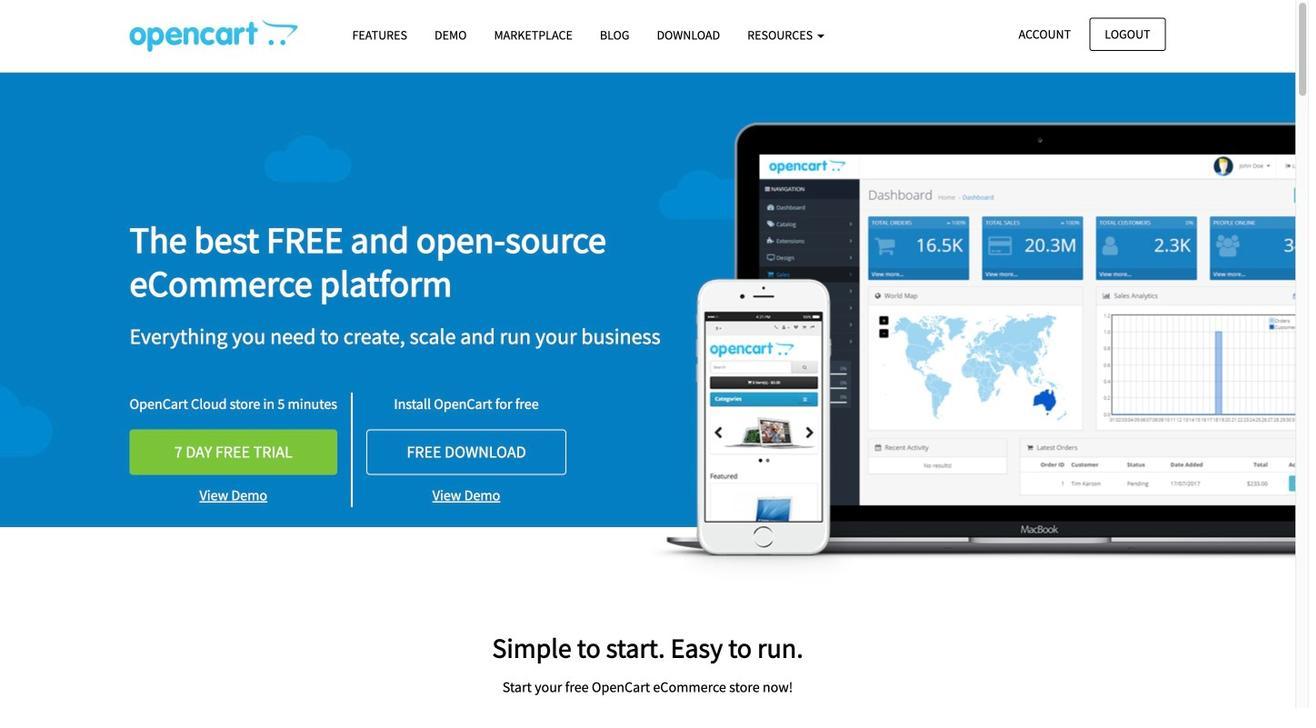 Task type: vqa. For each thing, say whether or not it's contained in the screenshot.
OpenCart - PayPal Checkout Integration image
no



Task type: describe. For each thing, give the bounding box(es) containing it.
opencart - open source shopping cart solution image
[[130, 19, 298, 52]]



